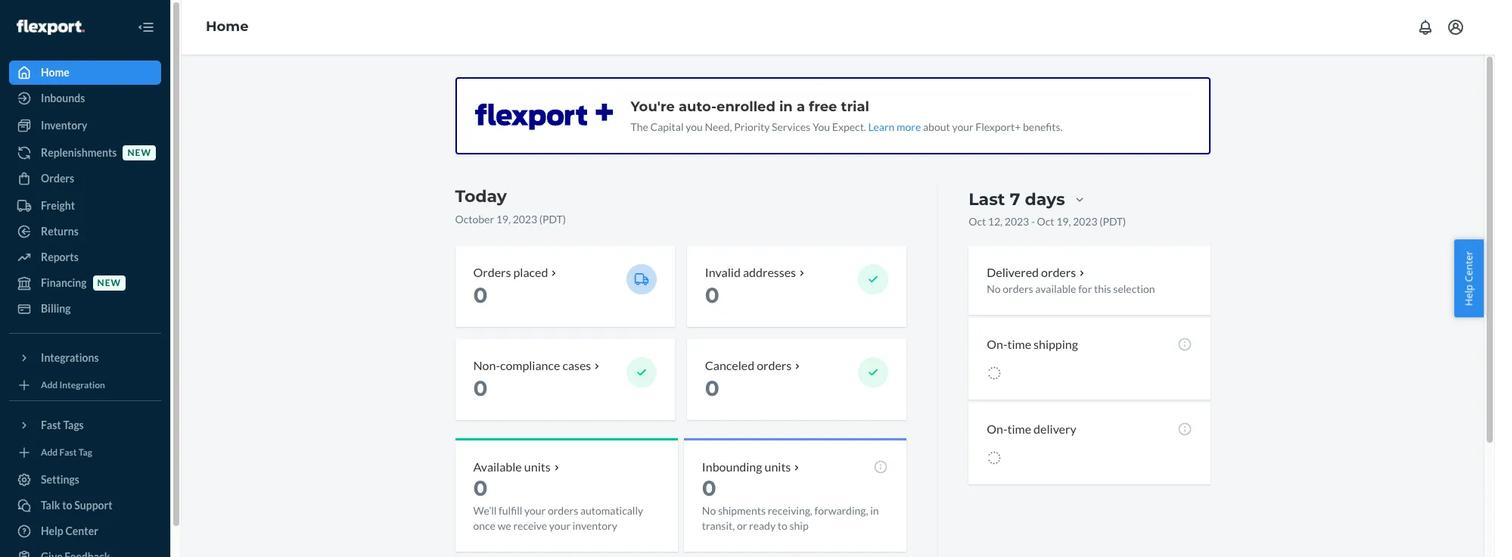 Task type: locate. For each thing, give the bounding box(es) containing it.
1 horizontal spatial 19,
[[1057, 215, 1071, 228]]

orders for no
[[1003, 282, 1034, 295]]

settings
[[41, 473, 79, 486]]

inventory
[[573, 519, 618, 532]]

1 vertical spatial center
[[65, 525, 98, 537]]

0 horizontal spatial in
[[780, 98, 793, 115]]

1 vertical spatial in
[[871, 504, 879, 517]]

1 vertical spatial help
[[41, 525, 63, 537]]

orders left placed
[[474, 265, 511, 279]]

0 vertical spatial fast
[[41, 419, 61, 432]]

pdt
[[543, 213, 563, 226], [1103, 215, 1124, 228]]

enrolled
[[717, 98, 776, 115]]

receive
[[514, 519, 547, 532]]

add for add integration
[[41, 380, 58, 391]]

time left delivery
[[1008, 421, 1032, 436]]

( up placed
[[540, 213, 543, 226]]

units right "available"
[[525, 459, 551, 474]]

oct left 12,
[[969, 215, 987, 228]]

your right receive
[[549, 519, 571, 532]]

2 add from the top
[[41, 447, 58, 458]]

help center link
[[9, 519, 161, 544]]

2 horizontal spatial your
[[953, 120, 974, 133]]

2 units from the left
[[765, 459, 791, 474]]

orders
[[41, 172, 74, 185], [474, 265, 511, 279]]

no up transit, on the bottom left
[[702, 504, 716, 517]]

inbounds
[[41, 92, 85, 104]]

to left ship
[[778, 519, 788, 532]]

19,
[[496, 213, 511, 226], [1057, 215, 1071, 228]]

0 vertical spatial your
[[953, 120, 974, 133]]

in inside you're auto-enrolled in a free trial the capital you need, priority services you expect. learn more about your flexport+ benefits.
[[780, 98, 793, 115]]

) inside today october 19, 2023 ( pdt )
[[563, 213, 566, 226]]

0 vertical spatial new
[[128, 147, 151, 159]]

0 vertical spatial help center
[[1463, 251, 1477, 306]]

orders inside "0 we'll fulfill your orders automatically once we receive your inventory"
[[548, 504, 579, 517]]

time left shipping
[[1008, 337, 1032, 351]]

oct right "-"
[[1038, 215, 1055, 228]]

placed
[[514, 265, 548, 279]]

2 on- from the top
[[987, 421, 1008, 436]]

last
[[969, 189, 1006, 210]]

0 horizontal spatial units
[[525, 459, 551, 474]]

ship
[[790, 519, 809, 532]]

in left a
[[780, 98, 793, 115]]

0 vertical spatial no
[[987, 282, 1001, 295]]

0 vertical spatial time
[[1008, 337, 1032, 351]]

add
[[41, 380, 58, 391], [41, 447, 58, 458]]

orders up freight
[[41, 172, 74, 185]]

1 horizontal spatial 2023
[[1005, 215, 1030, 228]]

1 horizontal spatial help center
[[1463, 251, 1477, 306]]

0 up we'll
[[474, 475, 488, 501]]

fast left tag
[[59, 447, 77, 458]]

shipping
[[1034, 337, 1079, 351]]

1 vertical spatial to
[[778, 519, 788, 532]]

0 horizontal spatial orders
[[41, 172, 74, 185]]

0 vertical spatial to
[[62, 499, 72, 512]]

on- left shipping
[[987, 337, 1008, 351]]

your up receive
[[525, 504, 546, 517]]

you
[[813, 120, 831, 133]]

orders inside button
[[1042, 265, 1077, 279]]

add up settings
[[41, 447, 58, 458]]

today
[[455, 186, 507, 207]]

7
[[1010, 189, 1021, 210]]

tag
[[79, 447, 92, 458]]

inventory
[[41, 119, 87, 132]]

units
[[525, 459, 551, 474], [765, 459, 791, 474]]

0 down 'inbounding'
[[702, 475, 717, 501]]

talk
[[41, 499, 60, 512]]

1 vertical spatial time
[[1008, 421, 1032, 436]]

settings link
[[9, 468, 161, 492]]

0 horizontal spatial to
[[62, 499, 72, 512]]

orders down delivered
[[1003, 282, 1034, 295]]

0 down orders placed
[[474, 282, 488, 308]]

1 horizontal spatial to
[[778, 519, 788, 532]]

0 we'll fulfill your orders automatically once we receive your inventory
[[474, 475, 644, 532]]

center inside button
[[1463, 251, 1477, 282]]

on-time shipping
[[987, 337, 1079, 351]]

add left integration
[[41, 380, 58, 391]]

0 horizontal spatial (
[[540, 213, 543, 226]]

1 horizontal spatial new
[[128, 147, 151, 159]]

1 horizontal spatial orders
[[474, 265, 511, 279]]

days
[[1025, 189, 1066, 210]]

0 vertical spatial on-
[[987, 337, 1008, 351]]

)
[[563, 213, 566, 226], [1124, 215, 1127, 228]]

to inside 0 no shipments receiving, forwarding, in transit, or ready to ship
[[778, 519, 788, 532]]

( up this
[[1100, 215, 1103, 228]]

(
[[540, 213, 543, 226], [1100, 215, 1103, 228]]

a
[[797, 98, 805, 115]]

more
[[897, 120, 922, 133]]

orders up available
[[1042, 265, 1077, 279]]

orders for orders
[[41, 172, 74, 185]]

to right talk
[[62, 499, 72, 512]]

compliance
[[500, 358, 560, 372]]

2 time from the top
[[1008, 421, 1032, 436]]

orders up "inventory"
[[548, 504, 579, 517]]

0 horizontal spatial new
[[97, 277, 121, 289]]

0 down non-
[[474, 375, 488, 401]]

1 horizontal spatial units
[[765, 459, 791, 474]]

0 horizontal spatial 2023
[[513, 213, 538, 226]]

1 horizontal spatial no
[[987, 282, 1001, 295]]

to inside button
[[62, 499, 72, 512]]

to
[[62, 499, 72, 512], [778, 519, 788, 532]]

oct
[[969, 215, 987, 228], [1038, 215, 1055, 228]]

benefits.
[[1023, 120, 1063, 133]]

1 vertical spatial add
[[41, 447, 58, 458]]

oct 12, 2023 - oct 19, 2023 ( pdt )
[[969, 215, 1127, 228]]

or
[[737, 519, 747, 532]]

1 vertical spatial your
[[525, 504, 546, 517]]

no down delivered
[[987, 282, 1001, 295]]

0 horizontal spatial home link
[[9, 61, 161, 85]]

help inside button
[[1463, 285, 1477, 306]]

available
[[474, 459, 522, 474]]

0 horizontal spatial oct
[[969, 215, 987, 228]]

1 vertical spatial on-
[[987, 421, 1008, 436]]

0 vertical spatial add
[[41, 380, 58, 391]]

1 vertical spatial no
[[702, 504, 716, 517]]

flexport logo image
[[17, 19, 85, 35]]

12,
[[989, 215, 1003, 228]]

0 vertical spatial in
[[780, 98, 793, 115]]

0 vertical spatial center
[[1463, 251, 1477, 282]]

new for financing
[[97, 277, 121, 289]]

help center
[[1463, 251, 1477, 306], [41, 525, 98, 537]]

0 horizontal spatial )
[[563, 213, 566, 226]]

units up 0 no shipments receiving, forwarding, in transit, or ready to ship
[[765, 459, 791, 474]]

0 for invalid
[[705, 282, 720, 308]]

support
[[74, 499, 113, 512]]

0 inside "0 we'll fulfill your orders automatically once we receive your inventory"
[[474, 475, 488, 501]]

help center inside button
[[1463, 251, 1477, 306]]

new down reports link
[[97, 277, 121, 289]]

fast tags
[[41, 419, 84, 432]]

orders
[[1042, 265, 1077, 279], [1003, 282, 1034, 295], [757, 358, 792, 372], [548, 504, 579, 517]]

19, right october
[[496, 213, 511, 226]]

1 horizontal spatial your
[[549, 519, 571, 532]]

0
[[474, 282, 488, 308], [705, 282, 720, 308], [474, 375, 488, 401], [705, 375, 720, 401], [474, 475, 488, 501], [702, 475, 717, 501]]

2023 right october
[[513, 213, 538, 226]]

services
[[772, 120, 811, 133]]

expect.
[[833, 120, 867, 133]]

time for shipping
[[1008, 337, 1032, 351]]

1 horizontal spatial center
[[1463, 251, 1477, 282]]

time
[[1008, 337, 1032, 351], [1008, 421, 1032, 436]]

0 down canceled
[[705, 375, 720, 401]]

for
[[1079, 282, 1093, 295]]

0 down invalid at left
[[705, 282, 720, 308]]

1 horizontal spatial oct
[[1038, 215, 1055, 228]]

your inside you're auto-enrolled in a free trial the capital you need, priority services you expect. learn more about your flexport+ benefits.
[[953, 120, 974, 133]]

your right about
[[953, 120, 974, 133]]

0 horizontal spatial center
[[65, 525, 98, 537]]

talk to support
[[41, 499, 113, 512]]

last 7 days
[[969, 189, 1066, 210]]

on- for on-time shipping
[[987, 337, 1008, 351]]

0 vertical spatial home link
[[206, 18, 249, 35]]

1 vertical spatial new
[[97, 277, 121, 289]]

1 on- from the top
[[987, 337, 1008, 351]]

0 horizontal spatial pdt
[[543, 213, 563, 226]]

close navigation image
[[137, 18, 155, 36]]

1 vertical spatial help center
[[41, 525, 98, 537]]

orders right canceled
[[757, 358, 792, 372]]

integration
[[59, 380, 105, 391]]

19, down the 'days'
[[1057, 215, 1071, 228]]

1 vertical spatial orders
[[474, 265, 511, 279]]

tags
[[63, 419, 84, 432]]

2023 right "-"
[[1074, 215, 1098, 228]]

1 horizontal spatial home
[[206, 18, 249, 35]]

0 vertical spatial orders
[[41, 172, 74, 185]]

1 horizontal spatial help
[[1463, 285, 1477, 306]]

integrations
[[41, 351, 99, 364]]

pdt up this
[[1103, 215, 1124, 228]]

on- left delivery
[[987, 421, 1008, 436]]

capital
[[651, 120, 684, 133]]

pdt up placed
[[543, 213, 563, 226]]

1 horizontal spatial in
[[871, 504, 879, 517]]

new up orders link
[[128, 147, 151, 159]]

new
[[128, 147, 151, 159], [97, 277, 121, 289]]

( inside today october 19, 2023 ( pdt )
[[540, 213, 543, 226]]

your
[[953, 120, 974, 133], [525, 504, 546, 517], [549, 519, 571, 532]]

1 time from the top
[[1008, 337, 1032, 351]]

forwarding,
[[815, 504, 869, 517]]

1 add from the top
[[41, 380, 58, 391]]

1 vertical spatial fast
[[59, 447, 77, 458]]

in right forwarding,
[[871, 504, 879, 517]]

orders for orders placed
[[474, 265, 511, 279]]

we'll
[[474, 504, 497, 517]]

open account menu image
[[1447, 18, 1466, 36]]

1 vertical spatial home
[[41, 66, 70, 79]]

delivered orders button
[[987, 264, 1089, 281]]

in
[[780, 98, 793, 115], [871, 504, 879, 517]]

0 horizontal spatial 19,
[[496, 213, 511, 226]]

add for add fast tag
[[41, 447, 58, 458]]

fast left tags
[[41, 419, 61, 432]]

no inside 0 no shipments receiving, forwarding, in transit, or ready to ship
[[702, 504, 716, 517]]

fast inside dropdown button
[[41, 419, 61, 432]]

orders inside orders link
[[41, 172, 74, 185]]

reports
[[41, 251, 79, 263]]

2023 left "-"
[[1005, 215, 1030, 228]]

time for delivery
[[1008, 421, 1032, 436]]

0 vertical spatial help
[[1463, 285, 1477, 306]]

0 horizontal spatial no
[[702, 504, 716, 517]]

1 units from the left
[[525, 459, 551, 474]]



Task type: describe. For each thing, give the bounding box(es) containing it.
priority
[[734, 120, 770, 133]]

orders for canceled
[[757, 358, 792, 372]]

no orders available for this selection
[[987, 282, 1156, 295]]

orders placed
[[474, 265, 548, 279]]

canceled
[[705, 358, 755, 372]]

help center button
[[1455, 240, 1485, 317]]

reports link
[[9, 245, 161, 270]]

orders for delivered
[[1042, 265, 1077, 279]]

addresses
[[743, 265, 796, 279]]

1 horizontal spatial pdt
[[1103, 215, 1124, 228]]

new for replenishments
[[128, 147, 151, 159]]

on-time delivery
[[987, 421, 1077, 436]]

units for inbounding units
[[765, 459, 791, 474]]

add integration link
[[9, 376, 161, 394]]

delivered orders
[[987, 265, 1077, 279]]

returns link
[[9, 220, 161, 244]]

units for available units
[[525, 459, 551, 474]]

this
[[1095, 282, 1112, 295]]

non-compliance cases
[[474, 358, 591, 372]]

inbounding
[[702, 459, 763, 474]]

in inside 0 no shipments receiving, forwarding, in transit, or ready to ship
[[871, 504, 879, 517]]

1 horizontal spatial home link
[[206, 18, 249, 35]]

fulfill
[[499, 504, 523, 517]]

invalid addresses
[[705, 265, 796, 279]]

2023 inside today october 19, 2023 ( pdt )
[[513, 213, 538, 226]]

0 inside 0 no shipments receiving, forwarding, in transit, or ready to ship
[[702, 475, 717, 501]]

freight link
[[9, 194, 161, 218]]

available
[[1036, 282, 1077, 295]]

-
[[1032, 215, 1035, 228]]

ready
[[749, 519, 776, 532]]

add fast tag
[[41, 447, 92, 458]]

replenishments
[[41, 146, 117, 159]]

once
[[474, 519, 496, 532]]

0 for non-
[[474, 375, 488, 401]]

returns
[[41, 225, 79, 238]]

integrations button
[[9, 346, 161, 370]]

orders link
[[9, 167, 161, 191]]

1 oct from the left
[[969, 215, 987, 228]]

flexport+
[[976, 120, 1021, 133]]

you
[[686, 120, 703, 133]]

available units
[[474, 459, 551, 474]]

billing link
[[9, 297, 161, 321]]

the
[[631, 120, 649, 133]]

2 horizontal spatial 2023
[[1074, 215, 1098, 228]]

cases
[[563, 358, 591, 372]]

non-
[[474, 358, 500, 372]]

open notifications image
[[1417, 18, 1435, 36]]

free
[[809, 98, 838, 115]]

1 vertical spatial home link
[[9, 61, 161, 85]]

2 vertical spatial your
[[549, 519, 571, 532]]

about
[[924, 120, 951, 133]]

transit,
[[702, 519, 735, 532]]

auto-
[[679, 98, 717, 115]]

add integration
[[41, 380, 105, 391]]

0 for orders
[[474, 282, 488, 308]]

0 vertical spatial home
[[206, 18, 249, 35]]

delivery
[[1034, 421, 1077, 436]]

0 horizontal spatial your
[[525, 504, 546, 517]]

today october 19, 2023 ( pdt )
[[455, 186, 566, 226]]

19, inside today october 19, 2023 ( pdt )
[[496, 213, 511, 226]]

you're
[[631, 98, 675, 115]]

learn more link
[[869, 120, 922, 133]]

billing
[[41, 302, 71, 315]]

0 horizontal spatial home
[[41, 66, 70, 79]]

october
[[455, 213, 494, 226]]

shipments
[[718, 504, 766, 517]]

fast tags button
[[9, 413, 161, 438]]

invalid
[[705, 265, 741, 279]]

inventory link
[[9, 114, 161, 138]]

learn
[[869, 120, 895, 133]]

delivered
[[987, 265, 1039, 279]]

add fast tag link
[[9, 444, 161, 462]]

0 for canceled
[[705, 375, 720, 401]]

pdt inside today october 19, 2023 ( pdt )
[[543, 213, 563, 226]]

2 oct from the left
[[1038, 215, 1055, 228]]

automatically
[[581, 504, 644, 517]]

inbounds link
[[9, 86, 161, 111]]

1 horizontal spatial (
[[1100, 215, 1103, 228]]

need,
[[705, 120, 732, 133]]

selection
[[1114, 282, 1156, 295]]

freight
[[41, 199, 75, 212]]

1 horizontal spatial )
[[1124, 215, 1127, 228]]

0 horizontal spatial help
[[41, 525, 63, 537]]

receiving,
[[768, 504, 813, 517]]

financing
[[41, 276, 87, 289]]

on- for on-time delivery
[[987, 421, 1008, 436]]

0 horizontal spatial help center
[[41, 525, 98, 537]]

0 no shipments receiving, forwarding, in transit, or ready to ship
[[702, 475, 879, 532]]

you're auto-enrolled in a free trial the capital you need, priority services you expect. learn more about your flexport+ benefits.
[[631, 98, 1063, 133]]



Task type: vqa. For each thing, say whether or not it's contained in the screenshot.
leftmost "Oct"
yes



